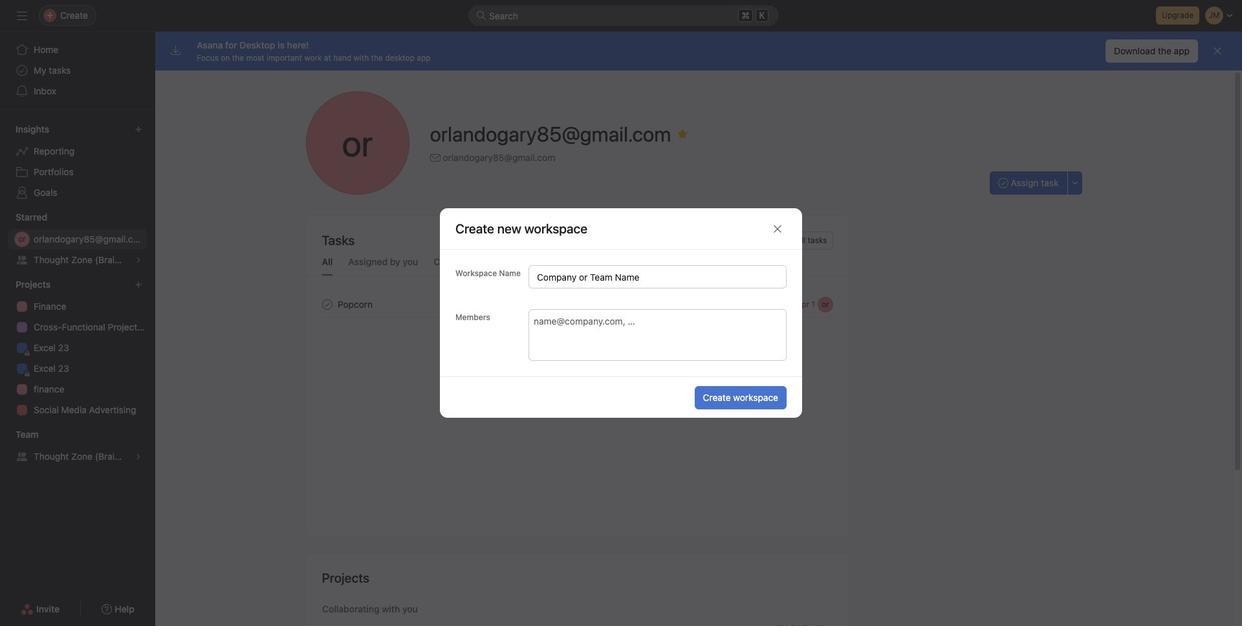 Task type: locate. For each thing, give the bounding box(es) containing it.
prominent image
[[476, 10, 487, 21]]

teams element
[[0, 423, 155, 470]]

global element
[[0, 32, 155, 109]]

dialog
[[440, 208, 803, 418]]

dismiss image
[[1213, 46, 1224, 56]]

hide sidebar image
[[17, 10, 27, 21]]

list item
[[307, 292, 849, 317]]

starred element
[[0, 206, 155, 273]]

None text field
[[529, 265, 787, 289]]



Task type: vqa. For each thing, say whether or not it's contained in the screenshot.
Remove from starred ICON
yes



Task type: describe. For each thing, give the bounding box(es) containing it.
remove from starred image
[[678, 129, 688, 139]]

projects element
[[0, 273, 155, 423]]

toggle assignee popover image
[[818, 297, 834, 312]]

tasks tabs tab list
[[307, 255, 849, 276]]

name@company.com, … text field
[[534, 313, 780, 329]]

insights element
[[0, 118, 155, 206]]

mark complete image
[[319, 297, 335, 312]]

Mark complete checkbox
[[319, 297, 335, 312]]

close this dialog image
[[773, 224, 783, 234]]



